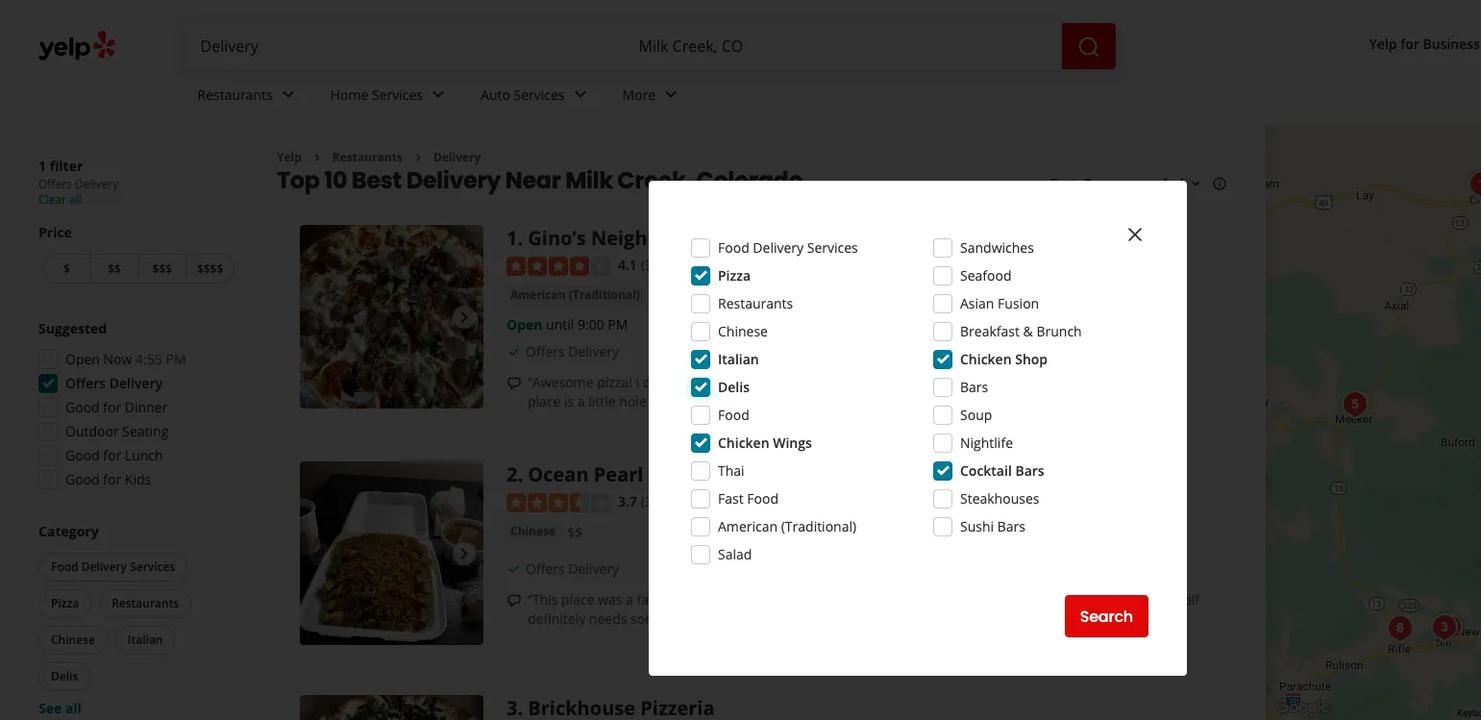 Task type: vqa. For each thing, say whether or not it's contained in the screenshot.
Taco Bell Directions
no



Task type: describe. For each thing, give the bounding box(es) containing it.
needs
[[589, 609, 627, 628]]

italian link
[[652, 286, 697, 305]]

0 horizontal spatial i
[[636, 373, 640, 391]]

pm for open now 4:55 pm
[[166, 350, 186, 368]]

american (traditional) inside american (traditional) button
[[511, 287, 640, 303]]

category
[[38, 522, 99, 540]]

milk
[[566, 165, 613, 197]]

more link
[[607, 69, 698, 125]]

love,
[[669, 609, 698, 628]]

auto services
[[481, 85, 565, 103]]

good for good for kids
[[65, 470, 100, 489]]

2 vertical spatial pizza
[[51, 595, 79, 612]]

delivery right 16 chevron right v2 icon
[[434, 149, 481, 165]]

pizza link
[[705, 286, 741, 305]]

american (traditional) button
[[507, 286, 644, 305]]

24 chevron down v2 image for auto services
[[569, 83, 592, 106]]

2 vertical spatial offers delivery
[[526, 559, 619, 578]]

0 horizontal spatial the
[[666, 392, 686, 411]]

little
[[589, 392, 616, 411]]

home
[[331, 85, 369, 103]]

salad
[[718, 545, 752, 564]]

of
[[1026, 373, 1039, 391]]

16 checkmark v2 image
[[507, 344, 522, 360]]

1 vertical spatial italian button
[[115, 626, 175, 655]]

chinese inside the ""this place was a favorite growing up. to this day, it's the best chinese food i've ever had. the building itself definitely needs some love, but i came back to…""
[[917, 590, 967, 609]]

auto services link
[[466, 69, 607, 125]]

day,
[[812, 590, 838, 609]]

16 checkmark v2 image
[[507, 561, 522, 577]]

next image for "awesome
[[453, 306, 476, 329]]

map region
[[1226, 0, 1482, 720]]

restaurants inside search dialog
[[718, 294, 794, 313]]

0 vertical spatial the
[[750, 373, 771, 391]]

$$ for 2 . ocean pearl chinese restaurant
[[568, 523, 583, 541]]

bars for sushi bars
[[998, 517, 1026, 536]]

previous image
[[308, 306, 331, 329]]

a inside the ""this place was a favorite growing up. to this day, it's the best chinese food i've ever had. the building itself definitely needs some love, but i came back to…""
[[626, 590, 634, 609]]

lunch
[[125, 446, 163, 464]]

food up pizza link
[[718, 238, 750, 257]]

nightlife
[[961, 434, 1014, 452]]

all inside 1 filter offers delivery clear all
[[69, 191, 82, 208]]

offers delivery for now
[[65, 374, 163, 392]]

search button
[[1065, 595, 1149, 638]]

perfect
[[925, 373, 969, 391]]

delis inside button
[[51, 668, 78, 685]]

place inside "awesome pizza!  i don't usually eat the crust, but i ate this one. perfect amount of chewy and flavor.   this place is a little hole in the wall with a tiny…"
[[528, 392, 561, 411]]

delivery inside search dialog
[[753, 238, 804, 257]]

$
[[63, 261, 70, 277]]

offers for "awesome pizza!  i don't usually eat the crust, but i ate this one. perfect amount of chewy and flavor.   this place is a little hole in the wall with a tiny…"
[[526, 342, 565, 361]]

place inside the ""this place was a favorite growing up. to this day, it's the best chinese food i've ever had. the building itself definitely needs some love, but i came back to…""
[[562, 590, 595, 609]]

fast
[[718, 489, 744, 508]]

some
[[631, 609, 666, 628]]

to…"
[[804, 609, 832, 628]]

shop
[[1016, 350, 1048, 368]]

sushi
[[961, 517, 994, 536]]

"awesome pizza!  i don't usually eat the crust, but i ate this one. perfect amount of chewy and flavor.   this place is a little hole in the wall with a tiny…"
[[528, 373, 1181, 411]]

1 for 1 filter offers delivery clear all
[[38, 157, 46, 175]]

italian inside "link"
[[656, 287, 693, 303]]

this inside the ""this place was a favorite growing up. to this day, it's the best chinese food i've ever had. the building itself definitely needs some love, but i came back to…""
[[785, 590, 808, 609]]

breakfast
[[961, 322, 1020, 340]]

pearl
[[594, 462, 644, 488]]

dinner
[[125, 398, 168, 416]]

the inside the ""this place was a favorite growing up. to this day, it's the best chinese food i've ever had. the building itself definitely needs some love, but i came back to…""
[[862, 590, 883, 609]]

$$ for 1 . gino's neighborhood pizzeria & grill
[[749, 287, 764, 305]]

9:00
[[578, 316, 605, 334]]

delis button
[[38, 663, 91, 691]]

pizzeria
[[734, 225, 808, 251]]

1 vertical spatial restaurants link
[[333, 149, 403, 165]]

colorado
[[697, 165, 803, 197]]

back
[[771, 609, 800, 628]]

1 horizontal spatial italian button
[[652, 286, 697, 305]]

4.1 link
[[618, 254, 637, 275]]

delivery inside 1 filter offers delivery clear all
[[75, 176, 118, 192]]

fusion
[[998, 294, 1040, 313]]

4.1
[[618, 256, 637, 274]]

1 horizontal spatial pizza button
[[705, 286, 741, 305]]

0 vertical spatial &
[[813, 225, 828, 251]]

$ button
[[42, 254, 90, 284]]

now
[[103, 350, 132, 368]]

10
[[324, 165, 347, 197]]

1 vertical spatial ocean pearl chinese restaurant image
[[300, 462, 484, 645]]

and
[[1085, 373, 1109, 391]]

next image for "this
[[453, 542, 476, 565]]

itself
[[1170, 590, 1200, 609]]

previous image
[[308, 542, 331, 565]]

search image
[[1078, 35, 1101, 58]]

(30 reviews)
[[641, 492, 716, 511]]

home services
[[331, 85, 423, 103]]

bars for cocktail bars
[[1016, 462, 1045, 480]]

3.7
[[618, 492, 637, 511]]

soup
[[961, 406, 993, 424]]

group containing suggested
[[33, 319, 238, 495]]

is
[[565, 392, 574, 411]]

(32 reviews) link
[[641, 254, 716, 275]]

tiny…"
[[759, 392, 798, 411]]

services inside auto services link
[[514, 85, 565, 103]]

for for lunch
[[103, 446, 121, 464]]

search dialog
[[0, 0, 1482, 720]]

brickhouse pizzeria image
[[1426, 609, 1464, 647]]

chicken wings
[[718, 434, 812, 452]]

pizza inside pizza link
[[708, 287, 737, 303]]

clear
[[38, 191, 66, 208]]

american inside search dialog
[[718, 517, 778, 536]]

top
[[277, 165, 320, 197]]

open for open now 4:55 pm
[[65, 350, 100, 368]]

was
[[598, 590, 623, 609]]

16 speech v2 image for "this
[[507, 593, 522, 608]]

auto
[[481, 85, 511, 103]]

food down the eat
[[718, 406, 750, 424]]

$$ inside button
[[108, 261, 121, 277]]

services inside home services link
[[372, 85, 423, 103]]

filter
[[50, 157, 83, 175]]

$$ button
[[90, 254, 138, 284]]

wall
[[690, 392, 715, 411]]

3.7 star rating image
[[507, 493, 611, 512]]

chinese down 3.7 star rating 'image'
[[511, 523, 556, 539]]

24 chevron down v2 image for more
[[660, 83, 683, 106]]

2
[[507, 462, 518, 488]]

clear all link
[[38, 191, 82, 208]]

2 horizontal spatial a
[[748, 392, 756, 411]]

chinese inside search dialog
[[718, 322, 768, 340]]

burning mountain pizza & subs image
[[1431, 609, 1469, 647]]

24 chevron down v2 image for restaurants
[[277, 83, 300, 106]]

offers inside 1 filter offers delivery clear all
[[38, 176, 72, 192]]

flavor.
[[1113, 373, 1152, 391]]

pizza inside search dialog
[[718, 266, 751, 285]]

yelp link
[[277, 149, 302, 165]]

best
[[352, 165, 402, 197]]

offers for "this place was a favorite growing up. to this day, it's the best chinese food i've ever had. the building itself definitely needs some love, but i came back to…"
[[526, 559, 565, 578]]

2 vertical spatial italian
[[128, 632, 163, 648]]

1 filter offers delivery clear all
[[38, 157, 118, 208]]

$$$
[[153, 261, 172, 277]]

this inside "awesome pizza!  i don't usually eat the crust, but i ate this one. perfect amount of chewy and flavor.   this place is a little hole in the wall with a tiny…"
[[868, 373, 890, 391]]

0 horizontal spatial restaurants link
[[182, 69, 315, 125]]

amount
[[973, 373, 1022, 391]]

0 vertical spatial bars
[[961, 378, 989, 396]]

& inside search dialog
[[1024, 322, 1034, 340]]

ocean pearl chinese restaurant link
[[528, 462, 837, 488]]

for for dinner
[[103, 398, 121, 416]]

yelp for business button
[[1362, 27, 1482, 62]]

open until 9:00 pm
[[507, 316, 628, 334]]

american (traditional) link
[[507, 286, 644, 305]]

asian
[[961, 294, 995, 313]]

thai
[[718, 462, 745, 480]]

outdoor
[[65, 422, 119, 440]]

fast food
[[718, 489, 779, 508]]

brunch
[[1037, 322, 1083, 340]]



Task type: locate. For each thing, give the bounding box(es) containing it.
(30 reviews) link
[[641, 491, 716, 512]]

pm right 9:00
[[608, 316, 628, 334]]

sandwiches
[[961, 238, 1035, 257]]

a
[[578, 392, 585, 411], [748, 392, 756, 411], [626, 590, 634, 609]]

i inside the ""this place was a favorite growing up. to this day, it's the best chinese food i've ever had. the building itself definitely needs some love, but i came back to…""
[[726, 609, 730, 628]]

pizza up pizza link
[[718, 266, 751, 285]]

usually
[[679, 373, 723, 391]]

for for kids
[[103, 470, 121, 489]]

1
[[38, 157, 46, 175], [507, 225, 518, 251]]

(30
[[641, 492, 661, 511]]

slideshow element
[[300, 225, 484, 409], [300, 462, 484, 645]]

0 horizontal spatial yelp
[[277, 149, 302, 165]]

1 vertical spatial group
[[35, 522, 238, 718]]

american down fast food
[[718, 517, 778, 536]]

1 vertical spatial american (traditional)
[[718, 517, 857, 536]]

italian down (32 reviews)
[[656, 287, 693, 303]]

0 vertical spatial .
[[518, 225, 523, 251]]

2 horizontal spatial $$
[[749, 287, 764, 305]]

delivery up was in the bottom of the page
[[569, 559, 619, 578]]

1 vertical spatial reviews)
[[664, 492, 716, 511]]

but down 'growing'
[[702, 609, 723, 628]]

chicken for chicken shop
[[961, 350, 1012, 368]]

0 horizontal spatial chicken
[[718, 434, 770, 452]]

2 horizontal spatial i
[[837, 373, 841, 391]]

$$ down 3.7 star rating 'image'
[[568, 523, 583, 541]]

restaurants
[[198, 85, 273, 103], [333, 149, 403, 165], [718, 294, 794, 313], [112, 595, 179, 612]]

offers delivery down "open until 9:00 pm"
[[526, 342, 619, 361]]

0 vertical spatial food delivery services
[[718, 238, 859, 257]]

chinese right best
[[917, 590, 967, 609]]

"awesome
[[528, 373, 594, 391]]

0 vertical spatial delis
[[718, 378, 750, 396]]

ever
[[1027, 590, 1055, 609]]

1 vertical spatial pizza button
[[38, 590, 92, 618]]

pizza button right italian "link"
[[705, 286, 741, 305]]

1 good from the top
[[65, 398, 100, 416]]

16 chevron right v2 image
[[310, 150, 325, 165]]

1 inside 1 filter offers delivery clear all
[[38, 157, 46, 175]]

0 vertical spatial group
[[33, 319, 238, 495]]

3 good from the top
[[65, 470, 100, 489]]

. left gino's
[[518, 225, 523, 251]]

chicken up thai
[[718, 434, 770, 452]]

chinese down pizza link
[[718, 322, 768, 340]]

this
[[868, 373, 890, 391], [785, 590, 808, 609]]

pizza down food delivery services button
[[51, 595, 79, 612]]

but inside "awesome pizza!  i don't usually eat the crust, but i ate this one. perfect amount of chewy and flavor.   this place is a little hole in the wall with a tiny…"
[[812, 373, 834, 391]]

for up good for kids
[[103, 446, 121, 464]]

0 vertical spatial but
[[812, 373, 834, 391]]

delis up see all button
[[51, 668, 78, 685]]

good up outdoor
[[65, 398, 100, 416]]

2 horizontal spatial italian
[[718, 350, 759, 368]]

food down the category
[[51, 559, 78, 575]]

2 . from the top
[[518, 462, 523, 488]]

yelp left business
[[1370, 35, 1398, 53]]

american
[[511, 287, 566, 303], [718, 517, 778, 536]]

16 speech v2 image for "awesome
[[507, 376, 522, 391]]

the
[[1089, 590, 1113, 609]]

reviews)
[[664, 256, 716, 274], [664, 492, 716, 511]]

24 chevron down v2 image inside home services link
[[427, 83, 450, 106]]

american (traditional) down fast food
[[718, 517, 857, 536]]

italian inside search dialog
[[718, 350, 759, 368]]

gino's neighborhood pizzeria & grill image
[[300, 225, 484, 409]]

"this
[[528, 590, 558, 609]]

0 vertical spatial 1
[[38, 157, 46, 175]]

with
[[718, 392, 745, 411]]

offers up "this
[[526, 559, 565, 578]]

ma famiglia image
[[1336, 386, 1375, 424]]

chinese button up delis button
[[38, 626, 108, 655]]

wings
[[773, 434, 812, 452]]

the
[[750, 373, 771, 391], [666, 392, 686, 411], [862, 590, 883, 609]]

0 horizontal spatial italian
[[128, 632, 163, 648]]

0 horizontal spatial this
[[785, 590, 808, 609]]

1 horizontal spatial italian
[[656, 287, 693, 303]]

pizza
[[718, 266, 751, 285], [708, 287, 737, 303], [51, 595, 79, 612]]

0 vertical spatial pizza button
[[705, 286, 741, 305]]

24 chevron down v2 image inside auto services link
[[569, 83, 592, 106]]

0 vertical spatial pm
[[608, 316, 628, 334]]

1 horizontal spatial restaurants link
[[333, 149, 403, 165]]

place up definitely
[[562, 590, 595, 609]]

ocean pearl chinese restaurant image
[[1461, 166, 1482, 205], [300, 462, 484, 645]]

pm
[[608, 316, 628, 334], [166, 350, 186, 368]]

seating
[[122, 422, 169, 440]]

this
[[1155, 373, 1181, 391]]

i've
[[1003, 590, 1024, 609]]

italian button
[[652, 286, 697, 305], [115, 626, 175, 655]]

1 horizontal spatial 24 chevron down v2 image
[[427, 83, 450, 106]]

delis right wall on the left
[[718, 378, 750, 396]]

1 . from the top
[[518, 225, 523, 251]]

group containing category
[[35, 522, 238, 718]]

& up shop
[[1024, 322, 1034, 340]]

2 good from the top
[[65, 446, 100, 464]]

hole
[[620, 392, 647, 411]]

offers delivery up good for dinner
[[65, 374, 163, 392]]

0 horizontal spatial &
[[813, 225, 828, 251]]

1 slideshow element from the top
[[300, 225, 484, 409]]

2 vertical spatial the
[[862, 590, 883, 609]]

1 vertical spatial american
[[718, 517, 778, 536]]

16 speech v2 image down 16 checkmark v2 image
[[507, 376, 522, 391]]

1 horizontal spatial ocean pearl chinese restaurant image
[[1461, 166, 1482, 205]]

the right the eat
[[750, 373, 771, 391]]

24 chevron down v2 image
[[569, 83, 592, 106], [660, 83, 683, 106]]

1 vertical spatial $$
[[749, 287, 764, 305]]

for down good for lunch
[[103, 470, 121, 489]]

0 horizontal spatial pm
[[166, 350, 186, 368]]

1 . gino's neighborhood pizzeria & grill
[[507, 225, 873, 251]]

next image
[[453, 306, 476, 329], [453, 542, 476, 565]]

slideshow element for "awesome pizza!  i don't usually eat the crust, but i ate this one. perfect amount of chewy and flavor.   this place is a little hole in the wall with a tiny…"
[[300, 225, 484, 409]]

i up the hole
[[636, 373, 640, 391]]

for up outdoor seating
[[103, 398, 121, 416]]

the right in
[[666, 392, 686, 411]]

0 vertical spatial reviews)
[[664, 256, 716, 274]]

i left ate
[[837, 373, 841, 391]]

a right with
[[748, 392, 756, 411]]

this right ate
[[868, 373, 890, 391]]

"this place was a favorite growing up. to this day, it's the best chinese food i've ever had. the building itself definitely needs some love, but i came back to…"
[[528, 590, 1200, 628]]

delivery down filter
[[75, 176, 118, 192]]

offers for good for dinner
[[65, 374, 106, 392]]

price
[[38, 223, 72, 241]]

offers up good for dinner
[[65, 374, 106, 392]]

0 vertical spatial open
[[507, 316, 543, 334]]

offers down filter
[[38, 176, 72, 192]]

2 vertical spatial bars
[[998, 517, 1026, 536]]

2 slideshow element from the top
[[300, 462, 484, 645]]

reviews) down ocean pearl chinese restaurant link
[[664, 492, 716, 511]]

1 horizontal spatial american
[[718, 517, 778, 536]]

seafood
[[961, 266, 1012, 285]]

$$$$ button
[[186, 254, 235, 284]]

american inside button
[[511, 287, 566, 303]]

24 chevron down v2 image left home
[[277, 83, 300, 106]]

the right the it's at the right of the page
[[862, 590, 883, 609]]

group
[[33, 319, 238, 495], [35, 522, 238, 718]]

1 vertical spatial good
[[65, 446, 100, 464]]

1 reviews) from the top
[[664, 256, 716, 274]]

a right was in the bottom of the page
[[626, 590, 634, 609]]

0 horizontal spatial american
[[511, 287, 566, 303]]

0 horizontal spatial open
[[65, 350, 100, 368]]

0 vertical spatial yelp
[[1370, 35, 1398, 53]]

i left came
[[726, 609, 730, 628]]

one.
[[894, 373, 922, 391]]

1 vertical spatial this
[[785, 590, 808, 609]]

bars up the soup
[[961, 378, 989, 396]]

chinese up delis button
[[51, 632, 95, 648]]

$$
[[108, 261, 121, 277], [749, 287, 764, 305], [568, 523, 583, 541]]

good down outdoor
[[65, 446, 100, 464]]

24 chevron down v2 image for home services
[[427, 83, 450, 106]]

close image
[[1124, 223, 1147, 246]]

1 horizontal spatial &
[[1024, 322, 1034, 340]]

(32 reviews)
[[641, 256, 716, 274]]

0 vertical spatial chicken
[[961, 350, 1012, 368]]

1 for 1 . gino's neighborhood pizzeria & grill
[[507, 225, 518, 251]]

sushi bars
[[961, 517, 1026, 536]]

0 horizontal spatial 24 chevron down v2 image
[[277, 83, 300, 106]]

yelp for business
[[1370, 35, 1481, 53]]

0 horizontal spatial but
[[702, 609, 723, 628]]

pm right 4:55
[[166, 350, 186, 368]]

1 vertical spatial .
[[518, 462, 523, 488]]

. for 2
[[518, 462, 523, 488]]

0 vertical spatial offers delivery
[[526, 342, 619, 361]]

restaurant
[[729, 462, 837, 488]]

food
[[970, 590, 999, 609]]

chinese
[[718, 322, 768, 340], [649, 462, 724, 488], [511, 523, 556, 539], [917, 590, 967, 609], [51, 632, 95, 648]]

$$ right pizza link
[[749, 287, 764, 305]]

best
[[886, 590, 913, 609]]

24 chevron down v2 image
[[277, 83, 300, 106], [427, 83, 450, 106]]

delis inside search dialog
[[718, 378, 750, 396]]

1 horizontal spatial but
[[812, 373, 834, 391]]

16 info v2 image
[[1213, 176, 1228, 192]]

None search field
[[185, 23, 1120, 69]]

i
[[636, 373, 640, 391], [837, 373, 841, 391], [726, 609, 730, 628]]

grill
[[833, 225, 873, 251]]

food delivery services down colorado on the top
[[718, 238, 859, 257]]

1 24 chevron down v2 image from the left
[[569, 83, 592, 106]]

restaurants link right 16 chevron right v2 image
[[333, 149, 403, 165]]

0 vertical spatial 16 speech v2 image
[[507, 376, 522, 391]]

0 vertical spatial american
[[511, 287, 566, 303]]

business categories element
[[182, 69, 1482, 125]]

1 left gino's
[[507, 225, 518, 251]]

0 vertical spatial place
[[528, 392, 561, 411]]

chicken for chicken wings
[[718, 434, 770, 452]]

16 chevron right v2 image
[[411, 150, 426, 165]]

see all
[[38, 699, 82, 717]]

more
[[623, 85, 656, 103]]

all right see
[[65, 699, 82, 717]]

but inside the ""this place was a favorite growing up. to this day, it's the best chinese food i've ever had. the building itself definitely needs some love, but i came back to…""
[[702, 609, 723, 628]]

italian button down (32 reviews)
[[652, 286, 697, 305]]

services inside food delivery services button
[[130, 559, 175, 575]]

food
[[718, 238, 750, 257], [718, 406, 750, 424], [747, 489, 779, 508], [51, 559, 78, 575]]

steakhouses
[[961, 489, 1040, 508]]

0 vertical spatial $$
[[108, 261, 121, 277]]

open up 16 checkmark v2 image
[[507, 316, 543, 334]]

had.
[[1058, 590, 1086, 609]]

1 vertical spatial pm
[[166, 350, 186, 368]]

for inside button
[[1401, 35, 1420, 53]]

a right is
[[578, 392, 585, 411]]

reviews) for pizzeria
[[664, 256, 716, 274]]

price group
[[38, 223, 238, 288]]

yelp inside button
[[1370, 35, 1398, 53]]

for left business
[[1401, 35, 1420, 53]]

for for business
[[1401, 35, 1420, 53]]

offers down until
[[526, 342, 565, 361]]

24 chevron down v2 image left auto
[[427, 83, 450, 106]]

1 vertical spatial 16 speech v2 image
[[507, 593, 522, 608]]

american (traditional) inside search dialog
[[718, 517, 857, 536]]

chinese link
[[507, 522, 560, 541]]

2 . ocean pearl chinese restaurant
[[507, 462, 837, 488]]

offers delivery inside group
[[65, 374, 163, 392]]

chinese button down 3.7 star rating 'image'
[[507, 522, 560, 541]]

0 vertical spatial next image
[[453, 306, 476, 329]]

italian up the eat
[[718, 350, 759, 368]]

0 vertical spatial american (traditional)
[[511, 287, 640, 303]]

1 vertical spatial but
[[702, 609, 723, 628]]

in
[[650, 392, 662, 411]]

pizza right italian "link"
[[708, 287, 737, 303]]

pm for open until 9:00 pm
[[608, 316, 628, 334]]

offers delivery for until
[[526, 342, 619, 361]]

food delivery services inside button
[[51, 559, 175, 575]]

came
[[734, 609, 768, 628]]

shanghai garden restaurant image
[[1381, 610, 1420, 648]]

1 horizontal spatial american (traditional)
[[718, 517, 857, 536]]

open down suggested
[[65, 350, 100, 368]]

0 horizontal spatial italian button
[[115, 626, 175, 655]]

1 vertical spatial chinese button
[[38, 626, 108, 655]]

services
[[372, 85, 423, 103], [514, 85, 565, 103], [808, 238, 859, 257], [130, 559, 175, 575]]

restaurants button
[[99, 590, 192, 618]]

0 vertical spatial restaurants link
[[182, 69, 315, 125]]

food delivery services
[[718, 238, 859, 257], [51, 559, 175, 575]]

0 horizontal spatial chinese button
[[38, 626, 108, 655]]

yelp for yelp for business
[[1370, 35, 1398, 53]]

gino's
[[528, 225, 586, 251]]

food delivery services inside search dialog
[[718, 238, 859, 257]]

1 vertical spatial (traditional)
[[782, 517, 857, 536]]

delivery down open now 4:55 pm
[[109, 374, 163, 392]]

1 vertical spatial pizza
[[708, 287, 737, 303]]

1 horizontal spatial chinese button
[[507, 522, 560, 541]]

open for open until 9:00 pm
[[507, 316, 543, 334]]

bars up steakhouses
[[1016, 462, 1045, 480]]

gino's neighborhood pizzeria & grill link
[[528, 225, 873, 251]]

but left ate
[[812, 373, 834, 391]]

but
[[812, 373, 834, 391], [702, 609, 723, 628]]

2 next image from the top
[[453, 542, 476, 565]]

0 horizontal spatial place
[[528, 392, 561, 411]]

1 horizontal spatial 1
[[507, 225, 518, 251]]

24 chevron down v2 image right auto services
[[569, 83, 592, 106]]

american (traditional) up "open until 9:00 pm"
[[511, 287, 640, 303]]

1 vertical spatial food delivery services
[[51, 559, 175, 575]]

reviews) down the 1 . gino's neighborhood pizzeria & grill
[[664, 256, 716, 274]]

pizza button down food delivery services button
[[38, 590, 92, 618]]

0 vertical spatial chinese button
[[507, 522, 560, 541]]

0 horizontal spatial 24 chevron down v2 image
[[569, 83, 592, 106]]

delivery
[[434, 149, 481, 165], [406, 165, 501, 197], [75, 176, 118, 192], [753, 238, 804, 257], [569, 342, 619, 361], [109, 374, 163, 392], [81, 559, 127, 575], [569, 559, 619, 578]]

2 horizontal spatial the
[[862, 590, 883, 609]]

don't
[[643, 373, 676, 391]]

0 horizontal spatial delis
[[51, 668, 78, 685]]

restaurants link up yelp link at the left top of the page
[[182, 69, 315, 125]]

eat
[[727, 373, 747, 391]]

keybo button
[[1458, 707, 1482, 720]]

good down good for lunch
[[65, 470, 100, 489]]

italian button down restaurants button in the bottom of the page
[[115, 626, 175, 655]]

food inside button
[[51, 559, 78, 575]]

2 vertical spatial good
[[65, 470, 100, 489]]

chinese button
[[507, 522, 560, 541], [38, 626, 108, 655]]

bars
[[961, 378, 989, 396], [1016, 462, 1045, 480], [998, 517, 1026, 536]]

3.7 link
[[618, 491, 637, 512]]

(traditional) inside button
[[569, 287, 640, 303]]

1 vertical spatial the
[[666, 392, 686, 411]]

all right clear
[[69, 191, 82, 208]]

slideshow element for "this place was a favorite growing up. to this day, it's the best chinese food i've ever had. the building itself definitely needs some love, but i came back to…"
[[300, 462, 484, 645]]

1 24 chevron down v2 image from the left
[[277, 83, 300, 106]]

24 chevron down v2 image right more
[[660, 83, 683, 106]]

this up back
[[785, 590, 808, 609]]

offers delivery up "this
[[526, 559, 619, 578]]

1 horizontal spatial place
[[562, 590, 595, 609]]

delivery right best
[[406, 165, 501, 197]]

restaurants inside button
[[112, 595, 179, 612]]

1 vertical spatial slideshow element
[[300, 462, 484, 645]]

open
[[507, 316, 543, 334], [65, 350, 100, 368]]

good for good for dinner
[[65, 398, 100, 416]]

1 vertical spatial next image
[[453, 542, 476, 565]]

chinese up (30 reviews) link
[[649, 462, 724, 488]]

0 horizontal spatial a
[[578, 392, 585, 411]]

delivery down the category
[[81, 559, 127, 575]]

1 horizontal spatial i
[[726, 609, 730, 628]]

restaurants inside 'business categories' element
[[198, 85, 273, 103]]

italian down restaurants button in the bottom of the page
[[128, 632, 163, 648]]

1 horizontal spatial $$
[[568, 523, 583, 541]]

1 vertical spatial bars
[[1016, 462, 1045, 480]]

see
[[38, 699, 62, 717]]

1 horizontal spatial a
[[626, 590, 634, 609]]

0 horizontal spatial (traditional)
[[569, 287, 640, 303]]

yelp left 16 chevron right v2 image
[[277, 149, 302, 165]]

1 horizontal spatial chicken
[[961, 350, 1012, 368]]

2 24 chevron down v2 image from the left
[[427, 83, 450, 106]]

0 vertical spatial italian button
[[652, 286, 697, 305]]

food down restaurant
[[747, 489, 779, 508]]

0 vertical spatial this
[[868, 373, 890, 391]]

delivery inside button
[[81, 559, 127, 575]]

outdoor seating
[[65, 422, 169, 440]]

food delivery services up restaurants button in the bottom of the page
[[51, 559, 175, 575]]

2 24 chevron down v2 image from the left
[[660, 83, 683, 106]]

1 vertical spatial open
[[65, 350, 100, 368]]

chicken up the "amount"
[[961, 350, 1012, 368]]

reviews) for chinese
[[664, 492, 716, 511]]

growing
[[689, 590, 739, 609]]

2 16 speech v2 image from the top
[[507, 593, 522, 608]]

delivery down 9:00
[[569, 342, 619, 361]]

asian fusion
[[961, 294, 1040, 313]]

until
[[546, 316, 574, 334]]

1 vertical spatial delis
[[51, 668, 78, 685]]

0 horizontal spatial $$
[[108, 261, 121, 277]]

ocean pearl chinese restaurant image inside map region
[[1461, 166, 1482, 205]]

(traditional) up 9:00
[[569, 287, 640, 303]]

good for good for lunch
[[65, 446, 100, 464]]

delis
[[718, 378, 750, 396], [51, 668, 78, 685]]

1 vertical spatial italian
[[718, 350, 759, 368]]

bars down steakhouses
[[998, 517, 1026, 536]]

chewy
[[1042, 373, 1082, 391]]

1 next image from the top
[[453, 306, 476, 329]]

0 horizontal spatial 1
[[38, 157, 46, 175]]

. for 1
[[518, 225, 523, 251]]

1 horizontal spatial delis
[[718, 378, 750, 396]]

1 16 speech v2 image from the top
[[507, 376, 522, 391]]

0 horizontal spatial pizza button
[[38, 590, 92, 618]]

. left ocean
[[518, 462, 523, 488]]

0 vertical spatial all
[[69, 191, 82, 208]]

gino's neighborhood pizzeria & grill image
[[1463, 165, 1482, 204]]

24 chevron down v2 image inside more link
[[660, 83, 683, 106]]

1 horizontal spatial yelp
[[1370, 35, 1398, 53]]

& left grill
[[813, 225, 828, 251]]

2 reviews) from the top
[[664, 492, 716, 511]]

16 speech v2 image
[[507, 376, 522, 391], [507, 593, 522, 608]]

definitely
[[528, 609, 586, 628]]

cocktail
[[961, 462, 1012, 480]]

services inside search dialog
[[808, 238, 859, 257]]

american down 4.1 star rating image
[[511, 287, 566, 303]]

4.1 star rating image
[[507, 257, 611, 276]]

1 left filter
[[38, 157, 46, 175]]

1 vertical spatial all
[[65, 699, 82, 717]]

place left is
[[528, 392, 561, 411]]

16 speech v2 image left "this
[[507, 593, 522, 608]]

(traditional) down restaurant
[[782, 517, 857, 536]]

4:55
[[136, 350, 162, 368]]

delivery down colorado on the top
[[753, 238, 804, 257]]

open inside group
[[65, 350, 100, 368]]

yelp for yelp link at the left top of the page
[[277, 149, 302, 165]]

$$ left $$$ button
[[108, 261, 121, 277]]

google image
[[1271, 695, 1335, 720]]

(traditional) inside search dialog
[[782, 517, 857, 536]]

see all button
[[38, 699, 82, 717]]

1 horizontal spatial (traditional)
[[782, 517, 857, 536]]

building
[[1116, 590, 1167, 609]]

neighborhood
[[591, 225, 729, 251]]



